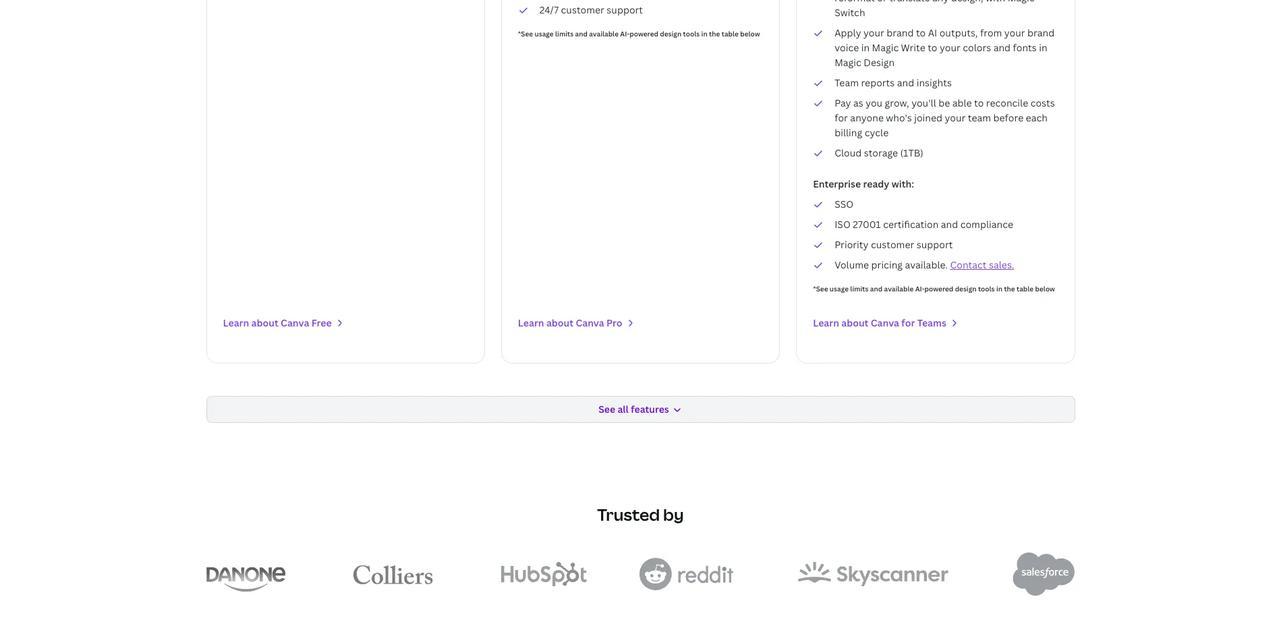 Task type: vqa. For each thing, say whether or not it's contained in the screenshot.
the bottommost limits
yes



Task type: describe. For each thing, give the bounding box(es) containing it.
0 vertical spatial tools
[[683, 29, 700, 38]]

each
[[1026, 111, 1048, 124]]

support for 24/7 customer support
[[607, 3, 643, 16]]

anyone
[[850, 111, 884, 124]]

2 brand from the left
[[1028, 26, 1055, 39]]

learn about canva pro
[[518, 316, 622, 329]]

learn about canva pro link
[[518, 316, 763, 331]]

trusted
[[597, 503, 660, 526]]

learn about canva free
[[223, 316, 332, 329]]

iso 27001 certification and compliance
[[835, 218, 1013, 231]]

apply your brand to ai outputs, from your brand voice in magic write to your colors and fonts in magic design
[[835, 26, 1055, 69]]

from
[[980, 26, 1002, 39]]

write
[[901, 41, 925, 54]]

1 vertical spatial the
[[1004, 284, 1015, 293]]

grow,
[[885, 96, 909, 109]]

see all features button
[[206, 396, 1075, 423]]

free
[[311, 316, 332, 329]]

0 horizontal spatial magic
[[835, 56, 861, 69]]

0 vertical spatial available
[[589, 29, 619, 38]]

iso
[[835, 218, 851, 231]]

insights
[[917, 76, 952, 89]]

and inside 'apply your brand to ai outputs, from your brand voice in magic write to your colors and fonts in magic design'
[[994, 41, 1011, 54]]

and left compliance
[[941, 218, 958, 231]]

0 vertical spatial usage
[[535, 29, 554, 38]]

priority
[[835, 238, 869, 251]]

be
[[939, 96, 950, 109]]

1 vertical spatial powered
[[925, 284, 953, 293]]

available.
[[905, 258, 948, 271]]

1 vertical spatial ai-
[[915, 284, 925, 293]]

0 horizontal spatial below
[[740, 29, 760, 38]]

with:
[[892, 177, 914, 190]]

your down outputs,
[[940, 41, 961, 54]]

team
[[968, 111, 991, 124]]

fonts
[[1013, 41, 1037, 54]]

0 horizontal spatial table
[[722, 29, 739, 38]]

1 horizontal spatial available
[[884, 284, 914, 293]]

joined
[[914, 111, 943, 124]]

0 horizontal spatial to
[[916, 26, 926, 39]]

0 horizontal spatial ^see
[[518, 29, 533, 38]]

1 vertical spatial tools
[[978, 284, 995, 293]]

who's
[[886, 111, 912, 124]]

design
[[864, 56, 895, 69]]

support for priority customer support
[[917, 238, 953, 251]]

billing
[[835, 126, 862, 139]]

about for learn about canva for teams
[[841, 316, 869, 329]]

cloud
[[835, 146, 862, 159]]

1 horizontal spatial below
[[1035, 284, 1055, 293]]

learn for learn about canva pro
[[518, 316, 544, 329]]

compliance
[[960, 218, 1013, 231]]

1 horizontal spatial ^see
[[813, 284, 828, 293]]

customer for priority
[[871, 238, 914, 251]]

volume pricing available. contact sales.
[[835, 258, 1014, 271]]

1 horizontal spatial for
[[902, 316, 915, 329]]

learn about canva for teams
[[813, 316, 947, 329]]

your up fonts
[[1004, 26, 1025, 39]]

canva for free
[[281, 316, 309, 329]]

1 horizontal spatial ^see usage limits and available ai-powered design tools in the table below
[[813, 284, 1055, 293]]

team
[[835, 76, 859, 89]]

1 horizontal spatial table
[[1017, 284, 1034, 293]]

1 horizontal spatial magic
[[872, 41, 899, 54]]



Task type: locate. For each thing, give the bounding box(es) containing it.
2 horizontal spatial canva
[[871, 316, 899, 329]]

1 vertical spatial limits
[[850, 284, 869, 293]]

0 horizontal spatial available
[[589, 29, 619, 38]]

ai- down volume pricing available. contact sales.
[[915, 284, 925, 293]]

canva
[[281, 316, 309, 329], [576, 316, 604, 329], [871, 316, 899, 329]]

brand up fonts
[[1028, 26, 1055, 39]]

customer right 24/7
[[561, 3, 604, 16]]

0 horizontal spatial for
[[835, 111, 848, 124]]

1 vertical spatial to
[[928, 41, 937, 54]]

danone image
[[206, 557, 285, 592]]

2 about from the left
[[546, 316, 574, 329]]

canva left teams
[[871, 316, 899, 329]]

0 horizontal spatial brand
[[887, 26, 914, 39]]

canva left free
[[281, 316, 309, 329]]

priority customer support
[[835, 238, 953, 251]]

salesforce image
[[1013, 553, 1075, 596]]

pro
[[607, 316, 622, 329]]

27001
[[853, 218, 881, 231]]

skyscanner image
[[798, 562, 949, 586]]

0 horizontal spatial customer
[[561, 3, 604, 16]]

customer up the pricing
[[871, 238, 914, 251]]

cycle
[[865, 126, 889, 139]]

1 vertical spatial customer
[[871, 238, 914, 251]]

1 horizontal spatial ai-
[[915, 284, 925, 293]]

to left ai
[[916, 26, 926, 39]]

for inside pay as you grow, you'll be able to reconcile costs for anyone who's joined your team before each billing cycle
[[835, 111, 848, 124]]

1 horizontal spatial customer
[[871, 238, 914, 251]]

2 canva from the left
[[576, 316, 604, 329]]

and down "from"
[[994, 41, 1011, 54]]

team reports and insights
[[835, 76, 952, 89]]

enterprise ready with:
[[813, 177, 914, 190]]

1 vertical spatial table
[[1017, 284, 1034, 293]]

about down volume
[[841, 316, 869, 329]]

2 horizontal spatial about
[[841, 316, 869, 329]]

table
[[722, 29, 739, 38], [1017, 284, 1034, 293]]

powered
[[630, 29, 658, 38], [925, 284, 953, 293]]

1 horizontal spatial limits
[[850, 284, 869, 293]]

1 horizontal spatial about
[[546, 316, 574, 329]]

3 about from the left
[[841, 316, 869, 329]]

3 learn from the left
[[813, 316, 839, 329]]

learn about canva for teams link
[[813, 316, 1058, 331]]

1 horizontal spatial tools
[[978, 284, 995, 293]]

limits down 24/7
[[555, 29, 574, 38]]

hubspot image
[[500, 562, 587, 586]]

for down pay
[[835, 111, 848, 124]]

learn
[[223, 316, 249, 329], [518, 316, 544, 329], [813, 316, 839, 329]]

1 horizontal spatial design
[[955, 284, 977, 293]]

0 horizontal spatial tools
[[683, 29, 700, 38]]

canva for pro
[[576, 316, 604, 329]]

able
[[952, 96, 972, 109]]

ai
[[928, 26, 937, 39]]

all
[[618, 403, 629, 416]]

teams
[[917, 316, 947, 329]]

sales.
[[989, 258, 1014, 271]]

powered down 24/7 customer support
[[630, 29, 658, 38]]

usage down volume
[[830, 284, 849, 293]]

1 vertical spatial support
[[917, 238, 953, 251]]

your right apply
[[864, 26, 884, 39]]

usage down 24/7
[[535, 29, 554, 38]]

to down ai
[[928, 41, 937, 54]]

about left free
[[251, 316, 278, 329]]

contact
[[950, 258, 987, 271]]

to inside pay as you grow, you'll be able to reconcile costs for anyone who's joined your team before each billing cycle
[[974, 96, 984, 109]]

about for learn about canva pro
[[546, 316, 574, 329]]

1 learn from the left
[[223, 316, 249, 329]]

customer
[[561, 3, 604, 16], [871, 238, 914, 251]]

^see usage limits and available ai-powered design tools in the table below down 24/7 customer support
[[518, 29, 760, 38]]

brand up write
[[887, 26, 914, 39]]

and up grow,
[[897, 76, 914, 89]]

limits down volume
[[850, 284, 869, 293]]

and down 24/7 customer support
[[575, 29, 588, 38]]

0 vertical spatial design
[[660, 29, 682, 38]]

below
[[740, 29, 760, 38], [1035, 284, 1055, 293]]

learn about canva free link
[[223, 316, 468, 331]]

pricing
[[871, 258, 903, 271]]

volume
[[835, 258, 869, 271]]

in
[[701, 29, 708, 38], [861, 41, 870, 54], [1039, 41, 1048, 54], [996, 284, 1003, 293]]

(1tb)
[[900, 146, 924, 159]]

0 horizontal spatial the
[[709, 29, 720, 38]]

your down able
[[945, 111, 966, 124]]

1 canva from the left
[[281, 316, 309, 329]]

0 vertical spatial ai-
[[620, 29, 630, 38]]

24/7
[[540, 3, 559, 16]]

storage
[[864, 146, 898, 159]]

design
[[660, 29, 682, 38], [955, 284, 977, 293]]

outputs,
[[940, 26, 978, 39]]

0 vertical spatial for
[[835, 111, 848, 124]]

1 vertical spatial ^see
[[813, 284, 828, 293]]

usage
[[535, 29, 554, 38], [830, 284, 849, 293]]

0 vertical spatial the
[[709, 29, 720, 38]]

1 vertical spatial usage
[[830, 284, 849, 293]]

learn for learn about canva for teams
[[813, 316, 839, 329]]

3 canva from the left
[[871, 316, 899, 329]]

see
[[599, 403, 615, 416]]

available down the pricing
[[884, 284, 914, 293]]

tools
[[683, 29, 700, 38], [978, 284, 995, 293]]

your inside pay as you grow, you'll be able to reconcile costs for anyone who's joined your team before each billing cycle
[[945, 111, 966, 124]]

1 horizontal spatial learn
[[518, 316, 544, 329]]

0 vertical spatial customer
[[561, 3, 604, 16]]

^see usage limits and available ai-powered design tools in the table below down available.
[[813, 284, 1055, 293]]

1 vertical spatial below
[[1035, 284, 1055, 293]]

magic
[[872, 41, 899, 54], [835, 56, 861, 69]]

0 vertical spatial support
[[607, 3, 643, 16]]

pay as you grow, you'll be able to reconcile costs for anyone who's joined your team before each billing cycle
[[835, 96, 1055, 139]]

0 vertical spatial magic
[[872, 41, 899, 54]]

learn for learn about canva free
[[223, 316, 249, 329]]

canva for for
[[871, 316, 899, 329]]

by
[[663, 503, 684, 526]]

1 horizontal spatial to
[[928, 41, 937, 54]]

2 learn from the left
[[518, 316, 544, 329]]

the
[[709, 29, 720, 38], [1004, 284, 1015, 293]]

voice
[[835, 41, 859, 54]]

0 horizontal spatial ai-
[[620, 29, 630, 38]]

1 horizontal spatial canva
[[576, 316, 604, 329]]

about left the pro
[[546, 316, 574, 329]]

1 horizontal spatial the
[[1004, 284, 1015, 293]]

1 about from the left
[[251, 316, 278, 329]]

0 vertical spatial below
[[740, 29, 760, 38]]

magic up the design at the top right
[[872, 41, 899, 54]]

0 horizontal spatial about
[[251, 316, 278, 329]]

apply
[[835, 26, 861, 39]]

trusted by
[[597, 503, 684, 526]]

certification
[[883, 218, 939, 231]]

sso
[[835, 198, 854, 210]]

features
[[631, 403, 669, 416]]

0 vertical spatial powered
[[630, 29, 658, 38]]

see all features
[[599, 403, 669, 416]]

canva left the pro
[[576, 316, 604, 329]]

^see usage limits and available ai-powered design tools in the table below
[[518, 29, 760, 38], [813, 284, 1055, 293]]

as
[[853, 96, 863, 109]]

ai- down 24/7 customer support
[[620, 29, 630, 38]]

0 horizontal spatial usage
[[535, 29, 554, 38]]

0 horizontal spatial design
[[660, 29, 682, 38]]

0 vertical spatial limits
[[555, 29, 574, 38]]

1 vertical spatial design
[[955, 284, 977, 293]]

you'll
[[912, 96, 936, 109]]

before
[[993, 111, 1024, 124]]

limits
[[555, 29, 574, 38], [850, 284, 869, 293]]

colliers image
[[349, 561, 436, 588]]

brand
[[887, 26, 914, 39], [1028, 26, 1055, 39]]

0 horizontal spatial ^see usage limits and available ai-powered design tools in the table below
[[518, 29, 760, 38]]

ai-
[[620, 29, 630, 38], [915, 284, 925, 293]]

powered down available.
[[925, 284, 953, 293]]

0 vertical spatial table
[[722, 29, 739, 38]]

0 horizontal spatial support
[[607, 3, 643, 16]]

customer for 24/7
[[561, 3, 604, 16]]

2 horizontal spatial learn
[[813, 316, 839, 329]]

1 vertical spatial magic
[[835, 56, 861, 69]]

1 horizontal spatial brand
[[1028, 26, 1055, 39]]

and down the pricing
[[870, 284, 883, 293]]

to up team
[[974, 96, 984, 109]]

cloud storage (1tb)
[[835, 146, 924, 159]]

support
[[607, 3, 643, 16], [917, 238, 953, 251]]

your
[[864, 26, 884, 39], [1004, 26, 1025, 39], [940, 41, 961, 54], [945, 111, 966, 124]]

to
[[916, 26, 926, 39], [928, 41, 937, 54], [974, 96, 984, 109]]

0 horizontal spatial learn
[[223, 316, 249, 329]]

about
[[251, 316, 278, 329], [546, 316, 574, 329], [841, 316, 869, 329]]

0 vertical spatial ^see usage limits and available ai-powered design tools in the table below
[[518, 29, 760, 38]]

0 vertical spatial ^see
[[518, 29, 533, 38]]

1 horizontal spatial powered
[[925, 284, 953, 293]]

for
[[835, 111, 848, 124], [902, 316, 915, 329]]

costs
[[1031, 96, 1055, 109]]

available
[[589, 29, 619, 38], [884, 284, 914, 293]]

trusted by element
[[206, 553, 1075, 596]]

0 horizontal spatial canva
[[281, 316, 309, 329]]

contact sales. link
[[950, 258, 1014, 271]]

available down 24/7 customer support
[[589, 29, 619, 38]]

0 horizontal spatial powered
[[630, 29, 658, 38]]

0 vertical spatial to
[[916, 26, 926, 39]]

1 vertical spatial available
[[884, 284, 914, 293]]

ready
[[863, 177, 889, 190]]

0 horizontal spatial limits
[[555, 29, 574, 38]]

magic down voice
[[835, 56, 861, 69]]

24/7 customer support
[[540, 3, 643, 16]]

1 brand from the left
[[887, 26, 914, 39]]

reports
[[861, 76, 895, 89]]

for left teams
[[902, 316, 915, 329]]

reconcile
[[986, 96, 1028, 109]]

2 vertical spatial to
[[974, 96, 984, 109]]

about for learn about canva free
[[251, 316, 278, 329]]

you
[[866, 96, 883, 109]]

pay
[[835, 96, 851, 109]]

1 horizontal spatial usage
[[830, 284, 849, 293]]

2 horizontal spatial to
[[974, 96, 984, 109]]

1 horizontal spatial support
[[917, 238, 953, 251]]

colors
[[963, 41, 991, 54]]

1 vertical spatial ^see usage limits and available ai-powered design tools in the table below
[[813, 284, 1055, 293]]

enterprise
[[813, 177, 861, 190]]

and
[[575, 29, 588, 38], [994, 41, 1011, 54], [897, 76, 914, 89], [941, 218, 958, 231], [870, 284, 883, 293]]

^see
[[518, 29, 533, 38], [813, 284, 828, 293]]

reddit image
[[639, 558, 734, 590]]

1 vertical spatial for
[[902, 316, 915, 329]]



